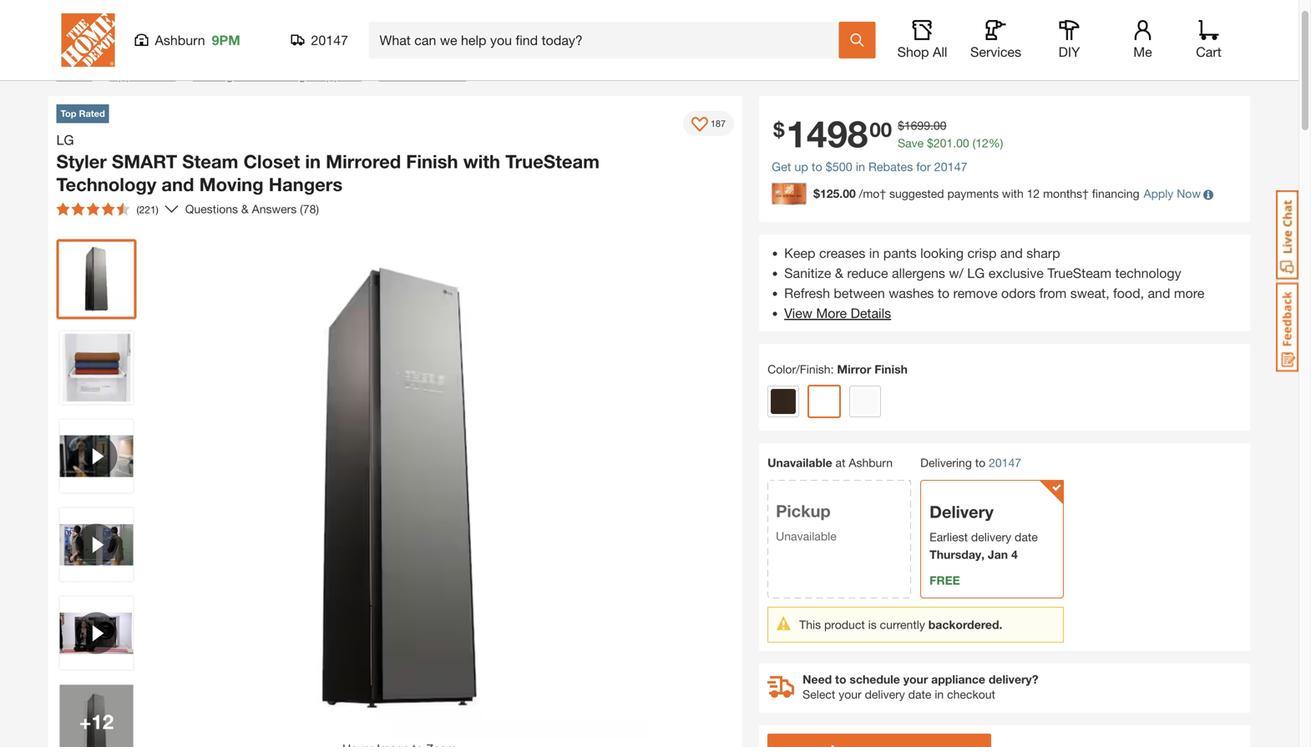 Task type: locate. For each thing, give the bounding box(es) containing it.
and
[[161, 173, 194, 195], [1000, 245, 1023, 261], [1148, 285, 1170, 301]]

reduce
[[847, 265, 888, 281]]

to right need
[[835, 673, 846, 687]]

steam inside lg styler smart steam closet in mirrored finish with truesteam technology and moving hangers
[[182, 150, 238, 172]]

0 vertical spatial lg
[[56, 132, 74, 148]]

1 horizontal spatial and
[[1000, 245, 1023, 261]]

0 horizontal spatial finish
[[406, 150, 458, 172]]

1699
[[904, 119, 930, 132]]

to left 20147 link
[[975, 456, 986, 470]]

truesteam
[[505, 150, 600, 172], [1047, 265, 1112, 281]]

20147
[[311, 32, 348, 48], [934, 160, 968, 174], [989, 456, 1021, 470]]

. left "("
[[953, 136, 956, 150]]

0 vertical spatial 20147
[[311, 32, 348, 48]]

9pm
[[212, 32, 240, 48]]

get
[[772, 160, 791, 174]]

get up to $500 in  rebates for 20147 button
[[772, 160, 968, 174]]

2 horizontal spatial and
[[1148, 285, 1170, 301]]

view more details link
[[784, 305, 891, 321]]

rebates
[[868, 160, 913, 174]]

0 horizontal spatial lg
[[56, 132, 74, 148]]

1 horizontal spatial your
[[903, 673, 928, 687]]

home link
[[56, 66, 92, 82]]

shop all
[[897, 44, 947, 60]]

0 vertical spatial &
[[237, 66, 246, 82]]

2 horizontal spatial 20147
[[989, 456, 1021, 470]]

mirror finish lg steam closets s3mfbn a0.2 image
[[60, 685, 133, 747]]

1 horizontal spatial $
[[898, 119, 904, 132]]

details
[[851, 305, 891, 321]]

20147 down 201
[[934, 160, 968, 174]]

20147 inside delivering to 20147
[[989, 456, 1021, 470]]

& right ironing
[[237, 66, 246, 82]]

$ up 'save'
[[898, 119, 904, 132]]

.
[[930, 119, 934, 132], [953, 136, 956, 150]]

date inside delivery earliest delivery date thursday, jan 4
[[1015, 530, 1038, 544]]

0 horizontal spatial .
[[930, 119, 934, 132]]

0 horizontal spatial 20147
[[311, 32, 348, 48]]

ashburn
[[155, 32, 205, 48], [849, 456, 893, 470]]

delivery
[[930, 502, 994, 522]]

0 horizontal spatial your
[[839, 688, 862, 702]]

1 vertical spatial 12
[[1027, 187, 1040, 200]]

thursday,
[[930, 548, 985, 562]]

1 vertical spatial your
[[839, 688, 862, 702]]

to right up
[[812, 160, 822, 174]]

to inside need to schedule your appliance delivery? select your delivery date in checkout
[[835, 673, 846, 687]]

0 horizontal spatial /
[[99, 68, 103, 82]]

1 horizontal spatial 20147
[[934, 160, 968, 174]]

lg
[[56, 132, 74, 148], [967, 265, 985, 281]]

technology
[[56, 173, 156, 195]]

all
[[933, 44, 947, 60]]

2 vertical spatial &
[[835, 265, 843, 281]]

finish right mirror
[[875, 362, 908, 376]]

unavailable down pickup
[[776, 530, 837, 543]]

2 horizontal spatial /
[[368, 68, 372, 82]]

20147 up supplies
[[311, 32, 348, 48]]

1 vertical spatial lg
[[967, 265, 985, 281]]

00 left 'save'
[[870, 117, 892, 141]]

2 horizontal spatial 12
[[1027, 187, 1040, 200]]

$125.00 /mo† suggested payments with 12 months† financing
[[814, 187, 1140, 200]]

1 horizontal spatial ashburn
[[849, 456, 893, 470]]

1 vertical spatial and
[[1000, 245, 1023, 261]]

payments
[[947, 187, 999, 200]]

save
[[898, 136, 924, 150]]

. up 201
[[930, 119, 934, 132]]

0 vertical spatial with
[[463, 150, 500, 172]]

backordered.
[[928, 618, 1002, 632]]

1 horizontal spatial .
[[953, 136, 956, 150]]

and down 'smart'
[[161, 173, 194, 195]]

technology
[[1115, 265, 1181, 281]]

187
[[711, 118, 726, 129]]

now
[[1177, 187, 1201, 200]]

your down schedule at the bottom right of page
[[839, 688, 862, 702]]

me
[[1133, 44, 1152, 60]]

lg right w/ on the top of the page
[[967, 265, 985, 281]]

delivery down schedule at the bottom right of page
[[865, 688, 905, 702]]

0 horizontal spatial steam
[[182, 150, 238, 172]]

0 horizontal spatial truesteam
[[505, 150, 600, 172]]

1 vertical spatial date
[[908, 688, 932, 702]]

1 horizontal spatial finish
[[875, 362, 908, 376]]

truesteam inside lg styler smart steam closet in mirrored finish with truesteam technology and moving hangers
[[505, 150, 600, 172]]

mirror finish lg steam closets s3mfbn 64.0 image
[[60, 243, 133, 316]]

& down moving
[[241, 202, 249, 216]]

with
[[463, 150, 500, 172], [1002, 187, 1024, 200]]

lg inside lg styler smart steam closet in mirrored finish with truesteam technology and moving hangers
[[56, 132, 74, 148]]

view
[[784, 305, 813, 321]]

20147 right delivering
[[989, 456, 1021, 470]]

in
[[305, 150, 321, 172], [856, 160, 865, 174], [869, 245, 880, 261], [935, 688, 944, 702]]

0 vertical spatial finish
[[406, 150, 458, 172]]

unavailable left at at the right of the page
[[768, 456, 832, 470]]

top rated
[[61, 108, 105, 119]]

in inside need to schedule your appliance delivery? select your delivery date in checkout
[[935, 688, 944, 702]]

00
[[870, 117, 892, 141], [934, 119, 947, 132], [956, 136, 969, 150]]

food,
[[1113, 285, 1144, 301]]

pants
[[883, 245, 917, 261]]

ironing
[[193, 66, 234, 82]]

steam up moving
[[182, 150, 238, 172]]

0 vertical spatial 12
[[976, 136, 989, 150]]

$
[[773, 117, 785, 141], [898, 119, 904, 132], [927, 136, 934, 150]]

1 horizontal spatial delivery
[[971, 530, 1011, 544]]

12 inside $ 1498 00 $ 1699 . 00 save $ 201 . 00 ( 12 %)
[[976, 136, 989, 150]]

$ up get
[[773, 117, 785, 141]]

the home depot logo image
[[61, 13, 115, 67]]

lg down top
[[56, 132, 74, 148]]

apply now link
[[1144, 187, 1201, 200]]

delivering to 20147
[[920, 456, 1021, 470]]

hangers
[[269, 173, 343, 195]]

finish right the mirrored at left top
[[406, 150, 458, 172]]

checkout
[[947, 688, 995, 702]]

espresso image
[[771, 389, 796, 414]]

0 horizontal spatial date
[[908, 688, 932, 702]]

00 up 201
[[934, 119, 947, 132]]

me button
[[1116, 20, 1170, 60]]

2 vertical spatial 12
[[91, 710, 114, 734]]

ashburn left '9pm'
[[155, 32, 205, 48]]

to down w/ on the top of the page
[[938, 285, 950, 301]]

12
[[976, 136, 989, 150], [1027, 187, 1040, 200], [91, 710, 114, 734]]

delivery up jan
[[971, 530, 1011, 544]]

& down creases
[[835, 265, 843, 281]]

ashburn right at at the right of the page
[[849, 456, 893, 470]]

date down appliance
[[908, 688, 932, 702]]

questions
[[185, 202, 238, 216]]

financing
[[1092, 187, 1140, 200]]

in inside keep creases in pants looking crisp and sharp sanitize & reduce allergens w/ lg exclusive truesteam technology refresh between washes to remove odors from sweat, food, and more view more details
[[869, 245, 880, 261]]

1 horizontal spatial date
[[1015, 530, 1038, 544]]

0 vertical spatial delivery
[[971, 530, 1011, 544]]

2 vertical spatial 20147
[[989, 456, 1021, 470]]

0 horizontal spatial with
[[463, 150, 500, 172]]

1 horizontal spatial lg
[[967, 265, 985, 281]]

in up hangers
[[305, 150, 321, 172]]

1 horizontal spatial truesteam
[[1047, 265, 1112, 281]]

/ left ironing
[[182, 68, 186, 82]]

1 vertical spatial 20147
[[934, 160, 968, 174]]

4.5 stars image
[[56, 203, 130, 216]]

currently
[[880, 618, 925, 632]]

(221)
[[137, 204, 158, 215]]

1 vertical spatial truesteam
[[1047, 265, 1112, 281]]

/ right home "link"
[[99, 68, 103, 82]]

styler
[[56, 150, 107, 172]]

0 horizontal spatial and
[[161, 173, 194, 195]]

1 horizontal spatial /
[[182, 68, 186, 82]]

&
[[237, 66, 246, 82], [241, 202, 249, 216], [835, 265, 843, 281]]

0 vertical spatial date
[[1015, 530, 1038, 544]]

0 horizontal spatial $
[[773, 117, 785, 141]]

smart
[[112, 150, 177, 172]]

0 horizontal spatial 12
[[91, 710, 114, 734]]

0 vertical spatial and
[[161, 173, 194, 195]]

1 vertical spatial steam
[[182, 150, 238, 172]]

1 vertical spatial delivery
[[865, 688, 905, 702]]

187 button
[[683, 111, 734, 136]]

0 vertical spatial truesteam
[[505, 150, 600, 172]]

moving
[[199, 173, 264, 195]]

in down appliance
[[935, 688, 944, 702]]

creases
[[819, 245, 865, 261]]

top
[[61, 108, 76, 119]]

shop
[[897, 44, 929, 60]]

1 horizontal spatial 12
[[976, 136, 989, 150]]

with inside lg styler smart steam closet in mirrored finish with truesteam technology and moving hangers
[[463, 150, 500, 172]]

/ right supplies
[[368, 68, 372, 82]]

2 / from the left
[[182, 68, 186, 82]]

cart
[[1196, 44, 1222, 60]]

0 horizontal spatial ashburn
[[155, 32, 205, 48]]

mirrored
[[326, 150, 401, 172]]

$ right 'save'
[[927, 136, 934, 150]]

(78)
[[300, 202, 319, 216]]

2 vertical spatial and
[[1148, 285, 1170, 301]]

in up the reduce
[[869, 245, 880, 261]]

6308225649112 image
[[60, 508, 133, 582]]

00 left "("
[[956, 136, 969, 150]]

and down technology
[[1148, 285, 1170, 301]]

your
[[903, 673, 928, 687], [839, 688, 862, 702]]

0 vertical spatial ashburn
[[155, 32, 205, 48]]

delivery inside need to schedule your appliance delivery? select your delivery date in checkout
[[865, 688, 905, 702]]

steam left closets
[[379, 66, 418, 82]]

$ 1498 00 $ 1699 . 00 save $ 201 . 00 ( 12 %)
[[773, 111, 1003, 155]]

need to schedule your appliance delivery? select your delivery date in checkout
[[803, 673, 1038, 702]]

1 vertical spatial ashburn
[[849, 456, 893, 470]]

and up exclusive on the top of the page
[[1000, 245, 1023, 261]]

0 horizontal spatial delivery
[[865, 688, 905, 702]]

1 vertical spatial with
[[1002, 187, 1024, 200]]

your right schedule at the bottom right of page
[[903, 673, 928, 687]]

this product is currently backordered.
[[799, 618, 1002, 632]]

lg styler smart steam closet in mirrored finish with truesteam technology and moving hangers
[[56, 132, 600, 195]]

1 horizontal spatial steam
[[379, 66, 418, 82]]

date up 4
[[1015, 530, 1038, 544]]

6211206981001 image
[[60, 420, 133, 493]]

ironing & steaming supplies link
[[193, 66, 362, 82]]



Task type: describe. For each thing, give the bounding box(es) containing it.
looking
[[920, 245, 964, 261]]

20147 link
[[989, 454, 1021, 472]]

refresh
[[784, 285, 830, 301]]

(221) link
[[50, 196, 178, 223]]

in right $500
[[856, 160, 865, 174]]

supplies
[[310, 66, 362, 82]]

steaming
[[250, 66, 306, 82]]

201
[[934, 136, 953, 150]]

1 / from the left
[[99, 68, 103, 82]]

/mo†
[[859, 187, 886, 200]]

1 vertical spatial &
[[241, 202, 249, 216]]

closet
[[244, 150, 300, 172]]

need
[[803, 673, 832, 687]]

mirror
[[837, 362, 871, 376]]

$500
[[826, 160, 852, 174]]

schedule
[[850, 673, 900, 687]]

apply now
[[1144, 187, 1201, 200]]

unavailable at ashburn
[[768, 456, 893, 470]]

rated
[[79, 108, 105, 119]]

feedback link image
[[1276, 282, 1299, 372]]

jan
[[988, 548, 1008, 562]]

suggested
[[889, 187, 944, 200]]

between
[[834, 285, 885, 301]]

live chat image
[[1276, 190, 1299, 280]]

home / appliances / ironing & steaming supplies / steam closets
[[56, 66, 466, 82]]

sharp
[[1027, 245, 1060, 261]]

more
[[1174, 285, 1205, 301]]

1 horizontal spatial with
[[1002, 187, 1024, 200]]

& inside keep creases in pants looking crisp and sharp sanitize & reduce allergens w/ lg exclusive truesteam technology refresh between washes to remove odors from sweat, food, and more view more details
[[835, 265, 843, 281]]

pickup
[[776, 501, 831, 521]]

1 vertical spatial .
[[953, 136, 956, 150]]

closets
[[421, 66, 466, 82]]

this
[[799, 618, 821, 632]]

questions & answers (78)
[[185, 202, 319, 216]]

more
[[816, 305, 847, 321]]

keep creases in pants looking crisp and sharp sanitize & reduce allergens w/ lg exclusive truesteam technology refresh between washes to remove odors from sweat, food, and more view more details
[[784, 245, 1205, 321]]

to inside keep creases in pants looking crisp and sharp sanitize & reduce allergens w/ lg exclusive truesteam technology refresh between washes to remove odors from sweat, food, and more view more details
[[938, 285, 950, 301]]

delivery earliest delivery date thursday, jan 4
[[930, 502, 1038, 562]]

delivery?
[[989, 673, 1038, 687]]

w/
[[949, 265, 964, 281]]

free
[[930, 574, 960, 588]]

at
[[836, 456, 846, 470]]

crisp
[[967, 245, 997, 261]]

20147 inside button
[[311, 32, 348, 48]]

2 horizontal spatial 00
[[956, 136, 969, 150]]

ashburn 9pm
[[155, 32, 240, 48]]

in inside lg styler smart steam closet in mirrored finish with truesteam technology and moving hangers
[[305, 150, 321, 172]]

appliances link
[[110, 66, 176, 82]]

services button
[[969, 20, 1023, 60]]

apply
[[1144, 187, 1174, 200]]

+ 12
[[79, 710, 114, 734]]

0 vertical spatial steam
[[379, 66, 418, 82]]

and inside lg styler smart steam closet in mirrored finish with truesteam technology and moving hangers
[[161, 173, 194, 195]]

remove
[[953, 285, 998, 301]]

to inside delivering to 20147
[[975, 456, 986, 470]]

What can we help you find today? search field
[[380, 23, 838, 58]]

appliances
[[110, 66, 176, 82]]

from
[[1039, 285, 1067, 301]]

6311390258112 image
[[60, 597, 133, 670]]

select
[[803, 688, 835, 702]]

pickup unavailable
[[776, 501, 837, 543]]

keep
[[784, 245, 816, 261]]

1 vertical spatial unavailable
[[776, 530, 837, 543]]

appliance
[[931, 673, 985, 687]]

4
[[1011, 548, 1018, 562]]

white image
[[853, 389, 878, 414]]

lg inside keep creases in pants looking crisp and sharp sanitize & reduce allergens w/ lg exclusive truesteam technology refresh between washes to remove odors from sweat, food, and more view more details
[[967, 265, 985, 281]]

(
[[973, 136, 976, 150]]

product
[[824, 618, 865, 632]]

%)
[[989, 136, 1003, 150]]

3 / from the left
[[368, 68, 372, 82]]

mirror finish lg steam closets s3mfbn 40.1 image
[[60, 331, 133, 405]]

for
[[916, 160, 931, 174]]

color/finish
[[768, 362, 831, 376]]

home
[[56, 66, 92, 82]]

0 vertical spatial your
[[903, 673, 928, 687]]

0 vertical spatial unavailable
[[768, 456, 832, 470]]

2 horizontal spatial $
[[927, 136, 934, 150]]

shop all button
[[896, 20, 949, 60]]

+
[[79, 710, 91, 734]]

diy
[[1059, 44, 1080, 60]]

truesteam inside keep creases in pants looking crisp and sharp sanitize & reduce allergens w/ lg exclusive truesteam technology refresh between washes to remove odors from sweat, food, and more view more details
[[1047, 265, 1112, 281]]

0 horizontal spatial 00
[[870, 117, 892, 141]]

0 vertical spatial .
[[930, 119, 934, 132]]

(221) button
[[50, 196, 165, 223]]

lg link
[[56, 130, 81, 150]]

get up to $500 in  rebates for 20147
[[772, 160, 968, 174]]

finish inside lg styler smart steam closet in mirrored finish with truesteam technology and moving hangers
[[406, 150, 458, 172]]

months†
[[1043, 187, 1089, 200]]

sanitize
[[784, 265, 831, 281]]

delivering
[[920, 456, 972, 470]]

diy button
[[1043, 20, 1096, 60]]

color/finish : mirror finish
[[768, 362, 908, 376]]

earliest
[[930, 530, 968, 544]]

apply now image
[[772, 183, 814, 205]]

1 vertical spatial finish
[[875, 362, 908, 376]]

date inside need to schedule your appliance delivery? select your delivery date in checkout
[[908, 688, 932, 702]]

steam closets link
[[379, 66, 466, 82]]

delivery inside delivery earliest delivery date thursday, jan 4
[[971, 530, 1011, 544]]

cart link
[[1190, 20, 1227, 60]]

is
[[868, 618, 877, 632]]

odors
[[1001, 285, 1036, 301]]

allergens
[[892, 265, 945, 281]]

1 horizontal spatial 00
[[934, 119, 947, 132]]

mirror finish image
[[812, 389, 837, 414]]

display image
[[691, 117, 708, 134]]

washes
[[889, 285, 934, 301]]

$125.00
[[814, 187, 856, 200]]



Task type: vqa. For each thing, say whether or not it's contained in the screenshot.
'Accent' inside the ACCENT CHAIRS link
no



